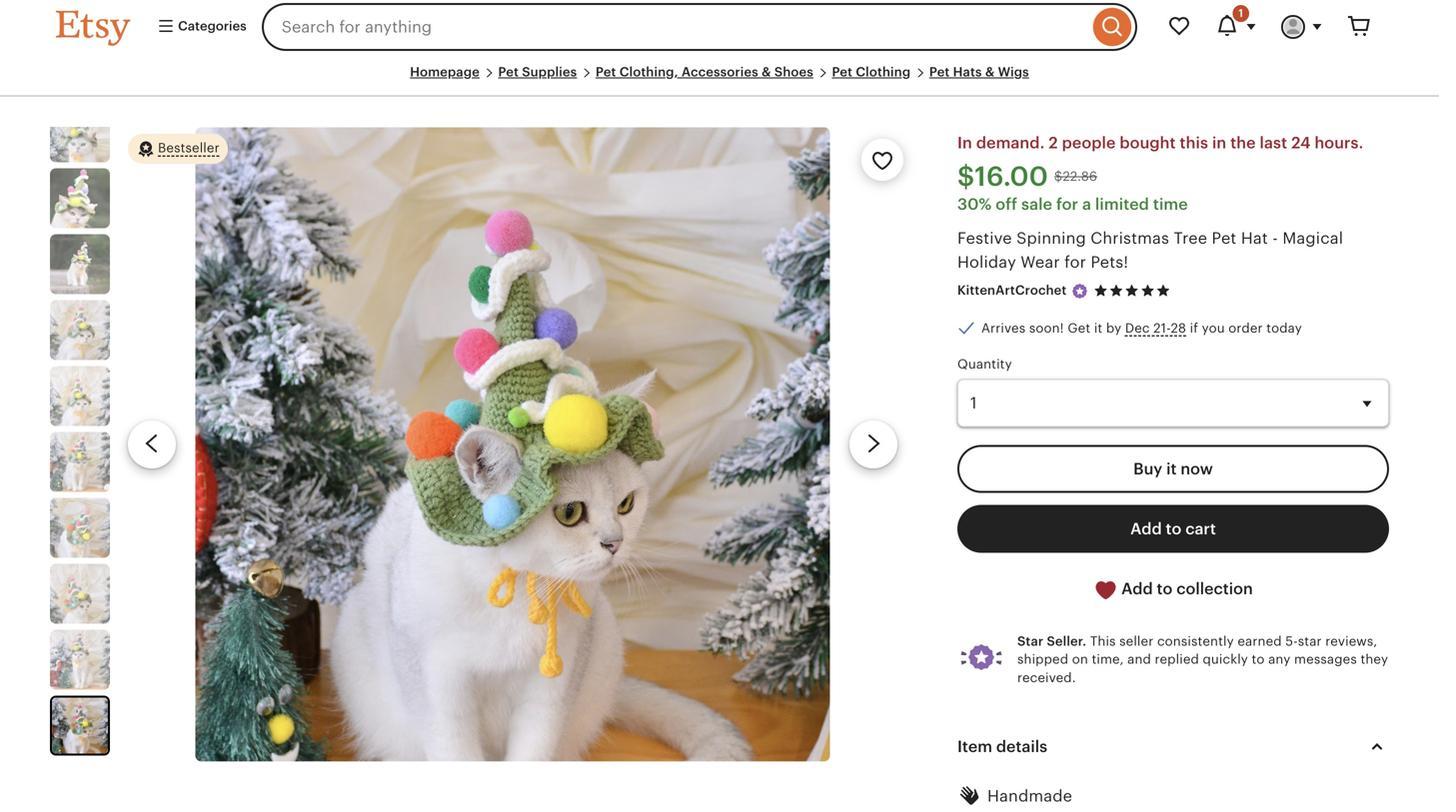 Task type: locate. For each thing, give the bounding box(es) containing it.
pet left clothing,
[[596, 64, 617, 79]]

christmas
[[1091, 229, 1170, 247]]

to inside this seller consistently earned 5-star reviews, shipped on time, and replied quickly to any messages they received.
[[1252, 653, 1266, 668]]

this seller consistently earned 5-star reviews, shipped on time, and replied quickly to any messages they received.
[[1018, 634, 1389, 686]]

add inside button
[[1122, 581, 1154, 599]]

to inside button
[[1157, 581, 1173, 599]]

kittenartcrochet link
[[958, 283, 1067, 298]]

homepage
[[410, 64, 480, 79]]

festive
[[958, 229, 1013, 247]]

pet left clothing
[[832, 64, 853, 79]]

5-
[[1286, 634, 1299, 649]]

1
[[1239, 7, 1244, 19]]

it
[[1095, 321, 1103, 336], [1167, 461, 1177, 479]]

1 vertical spatial it
[[1167, 461, 1177, 479]]

to left cart
[[1166, 521, 1182, 539]]

festive spinning christmas tree pet hat magical holiday wear image 10 image
[[195, 127, 831, 762], [52, 699, 108, 755]]

28
[[1171, 321, 1187, 336]]

1 vertical spatial to
[[1157, 581, 1173, 599]]

star
[[1018, 634, 1044, 649]]

0 horizontal spatial festive spinning christmas tree pet hat magical holiday wear image 10 image
[[52, 699, 108, 755]]

menu bar
[[56, 63, 1384, 97]]

2 vertical spatial to
[[1252, 653, 1266, 668]]

any
[[1269, 653, 1291, 668]]

for left a
[[1057, 195, 1079, 213]]

if
[[1191, 321, 1199, 336]]

pet supplies
[[498, 64, 577, 79]]

1 & from the left
[[762, 64, 772, 79]]

in demand. 2 people bought this in the last 24 hours.
[[958, 134, 1364, 152]]

add for add to cart
[[1131, 521, 1163, 539]]

to down earned
[[1252, 653, 1266, 668]]

buy
[[1134, 461, 1163, 479]]

none search field inside categories banner
[[262, 3, 1138, 51]]

pet clothing link
[[832, 64, 911, 79]]

pet for pet clothing
[[832, 64, 853, 79]]

categories
[[175, 18, 247, 33]]

to inside button
[[1166, 521, 1182, 539]]

1 vertical spatial for
[[1065, 253, 1087, 271]]

1 horizontal spatial it
[[1167, 461, 1177, 479]]

off
[[996, 195, 1018, 213]]

to left collection
[[1157, 581, 1173, 599]]

accessories
[[682, 64, 759, 79]]

today
[[1267, 321, 1303, 336]]

0 vertical spatial add
[[1131, 521, 1163, 539]]

add inside button
[[1131, 521, 1163, 539]]

you
[[1203, 321, 1226, 336]]

pet for pet hats & wigs
[[930, 64, 950, 79]]

seller.
[[1047, 634, 1087, 649]]

categories banner
[[20, 0, 1420, 63]]

spinning
[[1017, 229, 1087, 247]]

festive spinning christmas tree pet hat magical holiday wear image 1 image
[[50, 103, 110, 163]]

0 horizontal spatial it
[[1095, 321, 1103, 336]]

hat
[[1242, 229, 1269, 247]]

for up star_seller icon
[[1065, 253, 1087, 271]]

pet left hats
[[930, 64, 950, 79]]

this
[[1091, 634, 1117, 649]]

pet hats & wigs
[[930, 64, 1030, 79]]

limited
[[1096, 195, 1150, 213]]

pet left hat
[[1212, 229, 1237, 247]]

order
[[1229, 321, 1264, 336]]

dec
[[1126, 321, 1151, 336]]

None search field
[[262, 3, 1138, 51]]

add
[[1131, 521, 1163, 539], [1122, 581, 1154, 599]]

pet left supplies
[[498, 64, 519, 79]]

wigs
[[999, 64, 1030, 79]]

received.
[[1018, 671, 1077, 686]]

festive spinning christmas tree pet hat magical holiday wear image 5 image
[[50, 367, 110, 427]]

in
[[958, 134, 973, 152]]

handmade
[[988, 788, 1073, 806]]

pet supplies link
[[498, 64, 577, 79]]

it right buy
[[1167, 461, 1177, 479]]

30% off sale for a limited time
[[958, 195, 1189, 213]]

sale
[[1022, 195, 1053, 213]]

2 & from the left
[[986, 64, 995, 79]]

& right hats
[[986, 64, 995, 79]]

add to cart
[[1131, 521, 1217, 539]]

seller
[[1120, 634, 1154, 649]]

1 vertical spatial add
[[1122, 581, 1154, 599]]

1 horizontal spatial &
[[986, 64, 995, 79]]

to
[[1166, 521, 1182, 539], [1157, 581, 1173, 599], [1252, 653, 1266, 668]]

it left by
[[1095, 321, 1103, 336]]

1 button
[[1204, 3, 1270, 51]]

$16.00
[[958, 161, 1049, 192]]

0 horizontal spatial &
[[762, 64, 772, 79]]

add left cart
[[1131, 521, 1163, 539]]

consistently
[[1158, 634, 1235, 649]]

21-
[[1154, 321, 1172, 336]]

they
[[1361, 653, 1389, 668]]

0 vertical spatial it
[[1095, 321, 1103, 336]]

pet clothing, accessories & shoes
[[596, 64, 814, 79]]

menu bar containing homepage
[[56, 63, 1384, 97]]

& left shoes
[[762, 64, 772, 79]]

for
[[1057, 195, 1079, 213], [1065, 253, 1087, 271]]

festive spinning christmas tree pet hat magical holiday wear image 9 image
[[50, 631, 110, 691]]

replied
[[1155, 653, 1200, 668]]

add up "seller"
[[1122, 581, 1154, 599]]

pet hats & wigs link
[[930, 64, 1030, 79]]

0 vertical spatial to
[[1166, 521, 1182, 539]]

festive spinning christmas tree pet hat magical holiday wear green image
[[50, 169, 110, 229]]



Task type: vqa. For each thing, say whether or not it's contained in the screenshot.
(60%
no



Task type: describe. For each thing, give the bounding box(es) containing it.
shipped
[[1018, 653, 1069, 668]]

star_seller image
[[1071, 282, 1089, 300]]

arrives soon! get it by dec 21-28 if you order today
[[982, 321, 1303, 336]]

pet inside the festive spinning christmas tree pet hat - magical holiday wear for pets!
[[1212, 229, 1237, 247]]

last
[[1260, 134, 1288, 152]]

holiday
[[958, 253, 1017, 271]]

add to collection
[[1118, 581, 1254, 599]]

to for collection
[[1157, 581, 1173, 599]]

festive spinning christmas tree pet hat magical holiday wear image 7 image
[[50, 499, 110, 559]]

festive spinning christmas tree pet hat magical holiday wear image 8 image
[[50, 565, 110, 625]]

festive spinning christmas tree pet hat magical holiday wear image 6 image
[[50, 433, 110, 493]]

clothing,
[[620, 64, 679, 79]]

festive spinning christmas tree pet hat magical holiday wear image 4 image
[[50, 301, 110, 361]]

it inside button
[[1167, 461, 1177, 479]]

item details button
[[940, 724, 1408, 772]]

reviews,
[[1326, 634, 1378, 649]]

details
[[997, 739, 1048, 757]]

pet clothing
[[832, 64, 911, 79]]

on
[[1073, 653, 1089, 668]]

wear
[[1021, 253, 1061, 271]]

2
[[1049, 134, 1059, 152]]

0 vertical spatial for
[[1057, 195, 1079, 213]]

hats
[[954, 64, 983, 79]]

pets!
[[1091, 253, 1129, 271]]

people
[[1063, 134, 1116, 152]]

kittenartcrochet
[[958, 283, 1067, 298]]

for inside the festive spinning christmas tree pet hat - magical holiday wear for pets!
[[1065, 253, 1087, 271]]

star
[[1299, 634, 1323, 649]]

buy it now
[[1134, 461, 1214, 479]]

soon! get
[[1030, 321, 1091, 336]]

24
[[1292, 134, 1311, 152]]

30%
[[958, 195, 992, 213]]

supplies
[[522, 64, 577, 79]]

shoes
[[775, 64, 814, 79]]

bestseller button
[[128, 133, 228, 165]]

quickly
[[1203, 653, 1249, 668]]

arrives
[[982, 321, 1026, 336]]

collection
[[1177, 581, 1254, 599]]

clothing
[[856, 64, 911, 79]]

star seller.
[[1018, 634, 1087, 649]]

tree
[[1174, 229, 1208, 247]]

-
[[1273, 229, 1279, 247]]

hours.
[[1315, 134, 1364, 152]]

add for add to collection
[[1122, 581, 1154, 599]]

time,
[[1092, 653, 1125, 668]]

pet for pet supplies
[[498, 64, 519, 79]]

categories button
[[142, 9, 256, 45]]

now
[[1181, 461, 1214, 479]]

demand.
[[977, 134, 1045, 152]]

homepage link
[[410, 64, 480, 79]]

Search for anything text field
[[262, 3, 1089, 51]]

the
[[1231, 134, 1257, 152]]

magical
[[1283, 229, 1344, 247]]

item
[[958, 739, 993, 757]]

this
[[1180, 134, 1209, 152]]

add to cart button
[[958, 506, 1390, 554]]

pet clothing, accessories & shoes link
[[596, 64, 814, 79]]

earned
[[1238, 634, 1283, 649]]

item details
[[958, 739, 1048, 757]]

quantity
[[958, 357, 1013, 372]]

festive spinning christmas tree pet hat - magical holiday wear for pets!
[[958, 229, 1344, 271]]

bought
[[1120, 134, 1177, 152]]

add to collection button
[[958, 566, 1390, 615]]

and
[[1128, 653, 1152, 668]]

$16.00 $22.86
[[958, 161, 1098, 192]]

$22.86
[[1055, 169, 1098, 184]]

in
[[1213, 134, 1227, 152]]

festive spinning christmas tree pet hat magical holiday wear image 3 image
[[50, 235, 110, 295]]

1 horizontal spatial festive spinning christmas tree pet hat magical holiday wear image 10 image
[[195, 127, 831, 762]]

time
[[1154, 195, 1189, 213]]

cart
[[1186, 521, 1217, 539]]

messages
[[1295, 653, 1358, 668]]

by
[[1107, 321, 1122, 336]]

buy it now button
[[958, 446, 1390, 494]]

bestseller
[[158, 141, 220, 156]]

pet for pet clothing, accessories & shoes
[[596, 64, 617, 79]]

to for cart
[[1166, 521, 1182, 539]]



